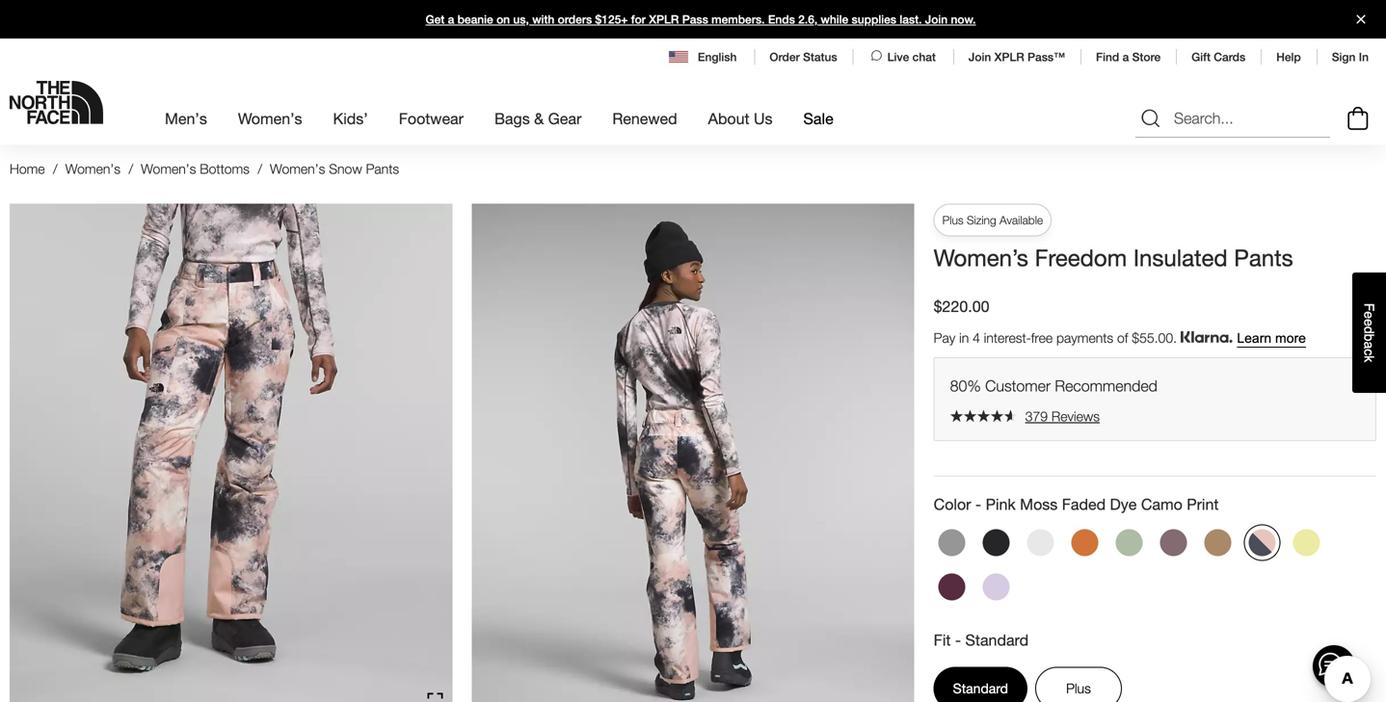 Task type: describe. For each thing, give the bounding box(es) containing it.
pay
[[934, 330, 955, 346]]

f e e d b a c k
[[1362, 303, 1377, 363]]

interest-
[[984, 330, 1031, 346]]

on
[[496, 13, 510, 26]]

3 / from the left
[[258, 161, 262, 177]]

2 / from the left
[[129, 161, 133, 177]]

about us
[[708, 109, 773, 128]]

color - pink moss faded dye camo print
[[934, 495, 1219, 514]]

k
[[1362, 356, 1377, 363]]

payments
[[1056, 330, 1113, 346]]

Pink Moss Faded Dye Camo Print radio
[[1244, 525, 1281, 561]]

help link
[[1276, 50, 1301, 64]]

sun sprite image
[[1293, 530, 1320, 557]]

b
[[1362, 334, 1377, 342]]

$55.00.
[[1132, 330, 1177, 346]]

Misty Sage radio
[[1111, 525, 1148, 561]]

men's link
[[165, 92, 207, 145]]

sale
[[803, 109, 833, 128]]

1 vertical spatial xplr
[[994, 50, 1024, 64]]

join xplr pass™ link
[[969, 50, 1065, 64]]

Gardenia White radio
[[1022, 525, 1059, 561]]

gift cards
[[1192, 50, 1246, 64]]

customer
[[985, 377, 1051, 395]]

find a store
[[1096, 50, 1161, 64]]

insulated
[[1133, 244, 1228, 271]]

recommended
[[1055, 377, 1158, 395]]

with
[[532, 13, 555, 26]]

f e e d b a c k button
[[1352, 273, 1386, 393]]

sale link
[[803, 92, 833, 145]]

women's up 'bottoms'
[[238, 109, 302, 128]]

now.
[[951, 13, 976, 26]]

orders
[[558, 13, 592, 26]]

pink
[[986, 495, 1016, 514]]

boysenberry image
[[939, 574, 966, 601]]

icy lilac image
[[983, 574, 1010, 601]]

2.6,
[[798, 13, 818, 26]]

live chat button
[[868, 48, 938, 66]]

klarna image
[[1181, 332, 1233, 343]]

reviews
[[1052, 408, 1100, 424]]

renewed
[[612, 109, 677, 128]]

women's down men's "link"
[[141, 161, 196, 177]]

get a beanie on us, with orders $125+ for xplr pass members. ends 2.6, while supplies last. join now. link
[[0, 0, 1386, 39]]

for
[[631, 13, 646, 26]]

kids' link
[[333, 92, 368, 145]]

color
[[934, 495, 971, 514]]

plus for plus sizing available
[[942, 214, 964, 227]]

0 vertical spatial women's link
[[238, 92, 302, 145]]

d
[[1362, 327, 1377, 334]]

pay in 4 interest-free payments of $55.00.
[[934, 330, 1181, 346]]

home
[[10, 161, 45, 177]]

men's
[[165, 109, 207, 128]]

sign in button
[[1332, 50, 1369, 64]]

search all image
[[1139, 107, 1163, 130]]

in
[[1359, 50, 1369, 64]]

color option group
[[934, 525, 1376, 613]]

0 vertical spatial join
[[925, 13, 948, 26]]

plus for plus
[[1066, 681, 1091, 697]]

footwear link
[[399, 92, 464, 145]]

cards
[[1214, 50, 1246, 64]]

Fawn Grey Snake Charmer Print radio
[[1155, 525, 1192, 561]]

order status link
[[770, 50, 837, 64]]

0 vertical spatial standard
[[965, 631, 1029, 650]]

2 e from the top
[[1362, 319, 1377, 327]]

english
[[698, 50, 737, 64]]

kids'
[[333, 109, 368, 128]]

about us link
[[708, 92, 773, 145]]

snow
[[329, 161, 362, 177]]

live
[[887, 50, 909, 64]]

last.
[[900, 13, 922, 26]]

standard button
[[934, 667, 1028, 703]]

join xplr pass™
[[969, 50, 1065, 64]]

standard inside standard button
[[953, 681, 1008, 697]]

plus button
[[1035, 667, 1122, 703]]

379 reviews link
[[950, 408, 1360, 425]]

home link
[[10, 161, 45, 177]]

1 vertical spatial women's link
[[65, 161, 120, 177]]

379
[[1025, 408, 1048, 424]]

TNF Medium Grey Heather radio
[[934, 525, 970, 561]]

open full screen image
[[427, 694, 443, 703]]

gift cards link
[[1192, 50, 1246, 64]]

c
[[1362, 349, 1377, 356]]

pink moss faded dye camo print image
[[1249, 530, 1276, 557]]

in
[[959, 330, 969, 346]]

learn
[[1237, 331, 1272, 346]]

gardenia white image
[[1027, 530, 1054, 557]]

plus sizing available
[[942, 214, 1043, 227]]

chat
[[913, 50, 936, 64]]

of
[[1117, 330, 1128, 346]]

store
[[1132, 50, 1161, 64]]

freedom
[[1035, 244, 1127, 271]]

sign
[[1332, 50, 1356, 64]]

f
[[1362, 303, 1377, 312]]



Task type: locate. For each thing, give the bounding box(es) containing it.
a
[[448, 13, 454, 26], [1123, 50, 1129, 64], [1362, 342, 1377, 349]]

almond butter image
[[1205, 530, 1232, 557]]

the north face home page image
[[10, 81, 103, 124]]

1 horizontal spatial xplr
[[994, 50, 1024, 64]]

1 vertical spatial -
[[955, 631, 961, 650]]

$125+
[[595, 13, 628, 26]]

1 horizontal spatial a
[[1123, 50, 1129, 64]]

misty sage image
[[1116, 530, 1143, 557]]

Sun Sprite radio
[[1288, 525, 1325, 561]]

/ left women's bottoms link at left
[[129, 161, 133, 177]]

learn more button
[[1237, 331, 1306, 347]]

plus
[[942, 214, 964, 227], [1066, 681, 1091, 697]]

80% customer recommended
[[950, 377, 1158, 395]]

0 horizontal spatial /
[[53, 161, 58, 177]]

0 vertical spatial xplr
[[649, 13, 679, 26]]

1 vertical spatial pants
[[1234, 244, 1293, 271]]

0 vertical spatial pants
[[366, 161, 399, 177]]

2 vertical spatial a
[[1362, 342, 1377, 349]]

- left the pink
[[975, 495, 981, 514]]

1 horizontal spatial women's link
[[238, 92, 302, 145]]

us,
[[513, 13, 529, 26]]

standard up standard button
[[965, 631, 1029, 650]]

women's link up 'bottoms'
[[238, 92, 302, 145]]

pants right snow
[[366, 161, 399, 177]]

xplr left pass™
[[994, 50, 1024, 64]]

TNF Black radio
[[978, 525, 1015, 561]]

moss
[[1020, 495, 1058, 514]]

1 vertical spatial standard
[[953, 681, 1008, 697]]

0 horizontal spatial women's link
[[65, 161, 120, 177]]

a for get
[[448, 13, 454, 26]]

join down now.
[[969, 50, 991, 64]]

close image
[[1349, 15, 1374, 24]]

&
[[534, 109, 544, 128]]

a right get
[[448, 13, 454, 26]]

- for color
[[975, 495, 981, 514]]

e up b on the top of page
[[1362, 319, 1377, 327]]

find
[[1096, 50, 1119, 64]]

learn more
[[1237, 331, 1306, 346]]

379 reviews
[[1025, 408, 1100, 424]]

0 horizontal spatial join
[[925, 13, 948, 26]]

renewed link
[[612, 92, 677, 145]]

1 vertical spatial a
[[1123, 50, 1129, 64]]

Boysenberry radio
[[934, 569, 970, 606]]

order status
[[770, 50, 837, 64]]

fit
[[934, 631, 951, 650]]

2 horizontal spatial /
[[258, 161, 262, 177]]

Icy Lilac radio
[[978, 569, 1015, 606]]

women's link right home
[[65, 161, 120, 177]]

e
[[1362, 312, 1377, 319], [1362, 319, 1377, 327]]

view cart image
[[1343, 104, 1374, 133]]

plus inside button
[[1066, 681, 1091, 697]]

1 horizontal spatial -
[[975, 495, 981, 514]]

bags & gear
[[494, 109, 582, 128]]

1 vertical spatial plus
[[1066, 681, 1091, 697]]

women's
[[934, 244, 1028, 271]]

gift
[[1192, 50, 1211, 64]]

a inside button
[[1362, 342, 1377, 349]]

sizing
[[967, 214, 996, 227]]

xplr
[[649, 13, 679, 26], [994, 50, 1024, 64]]

0 horizontal spatial xplr
[[649, 13, 679, 26]]

1 horizontal spatial pants
[[1234, 244, 1293, 271]]

2 horizontal spatial a
[[1362, 342, 1377, 349]]

0 vertical spatial -
[[975, 495, 981, 514]]

1 e from the top
[[1362, 312, 1377, 319]]

a for find
[[1123, 50, 1129, 64]]

more
[[1275, 331, 1306, 346]]

/ right home
[[53, 161, 58, 177]]

get a beanie on us, with orders $125+ for xplr pass members. ends 2.6, while supplies last. join now.
[[426, 13, 976, 26]]

bags & gear link
[[494, 92, 582, 145]]

us
[[754, 109, 773, 128]]

- right fit
[[955, 631, 961, 650]]

free
[[1031, 330, 1053, 346]]

bottoms
[[200, 161, 250, 177]]

supplies
[[852, 13, 896, 26]]

Almond Butter radio
[[1200, 525, 1236, 561]]

live chat
[[887, 50, 936, 64]]

ends
[[768, 13, 795, 26]]

print
[[1187, 495, 1219, 514]]

status
[[803, 50, 837, 64]]

- for fit
[[955, 631, 961, 650]]

while
[[821, 13, 848, 26]]

pass™
[[1028, 50, 1065, 64]]

0 vertical spatial a
[[448, 13, 454, 26]]

women's freedom insulated pants
[[934, 244, 1293, 271]]

1 horizontal spatial plus
[[1066, 681, 1091, 697]]

0 vertical spatial plus
[[942, 214, 964, 227]]

join
[[925, 13, 948, 26], [969, 50, 991, 64]]

1 horizontal spatial /
[[129, 161, 133, 177]]

find a store link
[[1096, 50, 1161, 64]]

standard down fit - standard
[[953, 681, 1008, 697]]

/
[[53, 161, 58, 177], [129, 161, 133, 177], [258, 161, 262, 177]]

faded
[[1062, 495, 1106, 514]]

standard
[[965, 631, 1029, 650], [953, 681, 1008, 697]]

pants
[[366, 161, 399, 177], [1234, 244, 1293, 271]]

women's left snow
[[270, 161, 325, 177]]

a up "k"
[[1362, 342, 1377, 349]]

gear
[[548, 109, 582, 128]]

members.
[[712, 13, 765, 26]]

80%
[[950, 377, 981, 395]]

a right find
[[1123, 50, 1129, 64]]

Mandarin radio
[[1067, 525, 1103, 561]]

camo
[[1141, 495, 1183, 514]]

mandarin image
[[1072, 530, 1099, 557]]

bags
[[494, 109, 530, 128]]

1 / from the left
[[53, 161, 58, 177]]

home / women's / women's bottoms / women's snow pants
[[10, 161, 403, 177]]

dye
[[1110, 495, 1137, 514]]

order
[[770, 50, 800, 64]]

english link
[[669, 48, 739, 66]]

/ right 'bottoms'
[[258, 161, 262, 177]]

available
[[1000, 214, 1043, 227]]

tnf medium grey heather image
[[939, 530, 966, 557]]

-
[[975, 495, 981, 514], [955, 631, 961, 650]]

Search search field
[[1136, 99, 1330, 138]]

women's
[[238, 109, 302, 128], [65, 161, 120, 177], [141, 161, 196, 177], [270, 161, 325, 177]]

sign in
[[1332, 50, 1369, 64]]

0 horizontal spatial -
[[955, 631, 961, 650]]

women's right home
[[65, 161, 120, 177]]

0 horizontal spatial plus
[[942, 214, 964, 227]]

xplr right for
[[649, 13, 679, 26]]

join right last. at the top right of the page
[[925, 13, 948, 26]]

women's bottoms link
[[141, 161, 250, 177]]

e up d
[[1362, 312, 1377, 319]]

4
[[973, 330, 980, 346]]

get
[[426, 13, 445, 26]]

$220.00
[[934, 297, 989, 316]]

0 horizontal spatial pants
[[366, 161, 399, 177]]

1 horizontal spatial join
[[969, 50, 991, 64]]

tnf black image
[[983, 530, 1010, 557]]

0 horizontal spatial a
[[448, 13, 454, 26]]

fit - standard
[[934, 631, 1029, 650]]

about
[[708, 109, 750, 128]]

women's snow pants link
[[270, 161, 403, 177]]

pants up learn more
[[1234, 244, 1293, 271]]

1 vertical spatial join
[[969, 50, 991, 64]]

fawn grey snake charmer print image
[[1160, 530, 1187, 557]]



Task type: vqa. For each thing, say whether or not it's contained in the screenshot.
bottommost the Plus
yes



